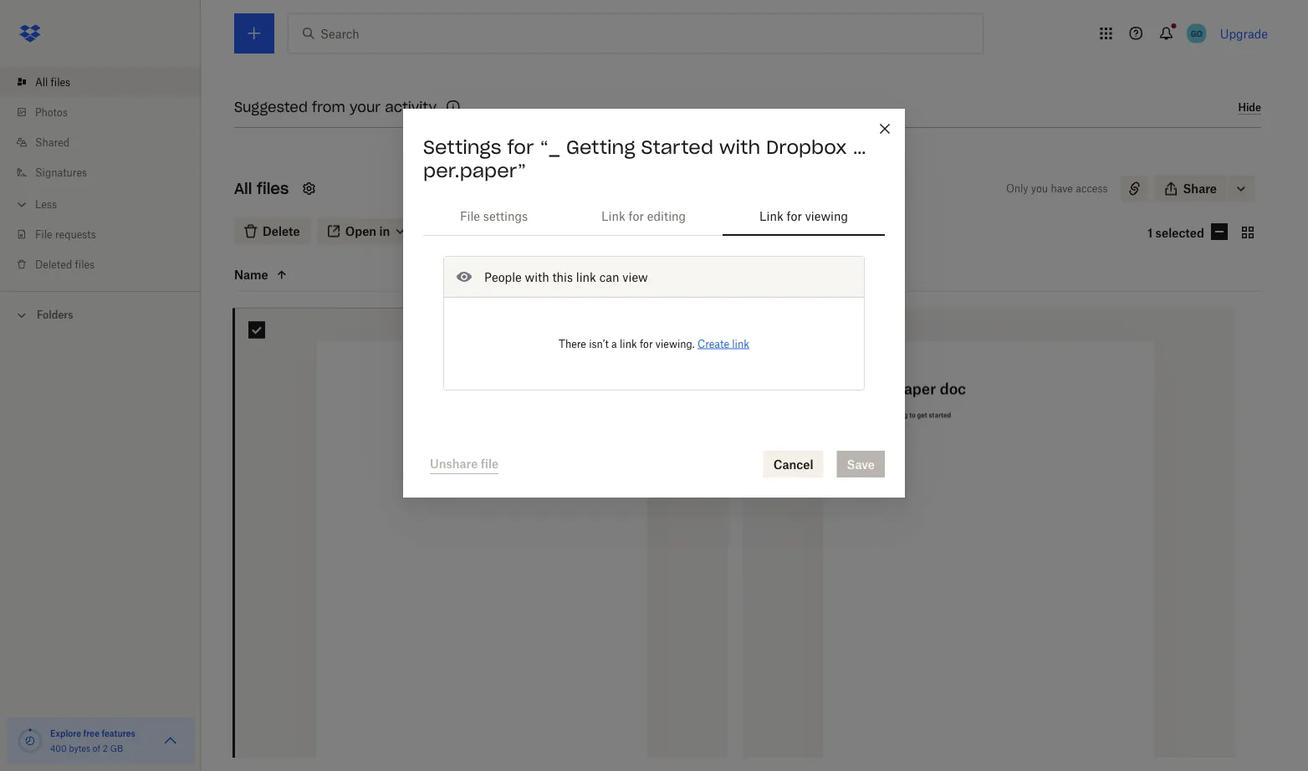 Task type: vqa. For each thing, say whether or not it's contained in the screenshot.
Recents BUTTON
no



Task type: describe. For each thing, give the bounding box(es) containing it.
getting inside settings for "_ getting started with dropbox … per.paper"
[[567, 136, 636, 159]]

link for this
[[576, 270, 597, 284]]

tab list inside settings for "_ getting started with dropbox …per.paper" dialog
[[423, 196, 885, 236]]

files for deleted files link
[[75, 258, 95, 271]]

you
[[1032, 183, 1049, 195]]

1
[[1148, 226, 1153, 240]]

for for viewing
[[787, 209, 802, 223]]

name button
[[234, 265, 375, 285]]

1 horizontal spatial all
[[234, 180, 252, 199]]

there
[[559, 338, 587, 350]]

have
[[1051, 183, 1074, 195]]

there isn't a link for viewing. create link
[[559, 338, 750, 350]]

settings for "_ getting started with dropbox … per.paper"
[[423, 136, 867, 182]]

link for editing
[[602, 209, 686, 223]]

2
[[103, 744, 108, 754]]

link for a
[[620, 338, 637, 350]]

0 horizontal spatial dropbox
[[298, 99, 339, 111]]

settings for "_ getting started with dropbox …per.paper" dialog
[[403, 109, 906, 663]]

file settings tab
[[423, 196, 565, 236]]

per.paper"
[[423, 159, 526, 182]]

for left viewing.
[[640, 338, 653, 350]]

a
[[612, 338, 617, 350]]

star…
[[470, 80, 502, 94]]

"_
[[540, 136, 561, 159]]

for for "_
[[508, 136, 534, 159]]

suggested from your activity
[[234, 98, 437, 115]]

create link link
[[698, 338, 750, 350]]

access
[[1076, 183, 1108, 195]]

upgrade
[[1221, 26, 1269, 41]]

photos link
[[13, 97, 201, 127]]

file requests link
[[13, 219, 201, 249]]

signatures link
[[13, 157, 201, 187]]

file for file settings
[[460, 209, 480, 223]]

file, _ my paper doc.paper row
[[742, 309, 1236, 772]]

create
[[698, 338, 730, 350]]

1 vertical spatial with
[[525, 270, 550, 284]]

2 horizontal spatial link
[[733, 338, 750, 350]]

deleted
[[35, 258, 72, 271]]

photos
[[35, 106, 68, 118]]

file settings
[[460, 209, 528, 223]]

link for editing tab
[[565, 196, 723, 236]]

selected
[[1156, 226, 1205, 240]]

link for link for viewing
[[760, 209, 784, 223]]

deleted files link
[[13, 249, 201, 280]]

1 vertical spatial files
[[257, 180, 289, 199]]

view
[[623, 270, 648, 284]]

from
[[312, 98, 345, 115]]

activity
[[385, 98, 437, 115]]

link for viewing
[[760, 209, 849, 223]]

400
[[50, 744, 67, 754]]

isn't
[[589, 338, 609, 350]]

viewing
[[806, 209, 849, 223]]



Task type: locate. For each thing, give the bounding box(es) containing it.
0 horizontal spatial getting
[[424, 80, 467, 94]]

0 horizontal spatial link
[[602, 209, 626, 223]]

file
[[460, 209, 480, 223], [35, 228, 52, 241]]

0 vertical spatial all files
[[35, 76, 70, 88]]

0 vertical spatial dropbox
[[298, 99, 339, 111]]

list containing all files
[[0, 57, 201, 291]]

link right create
[[733, 338, 750, 350]]

all files
[[35, 76, 70, 88], [234, 180, 289, 199]]

link for link for editing
[[602, 209, 626, 223]]

for inside settings for "_ getting started with dropbox … per.paper"
[[508, 136, 534, 159]]

editing
[[648, 209, 686, 223]]

settings
[[484, 209, 528, 223]]

started
[[642, 136, 714, 159]]

with
[[720, 136, 761, 159], [525, 270, 550, 284]]

paper.paper
[[427, 98, 492, 113]]

1 selected
[[1148, 226, 1205, 240]]

all files down suggested
[[234, 180, 289, 199]]

2 vertical spatial files
[[75, 258, 95, 271]]

people
[[485, 270, 522, 284]]

dropbox left '…'
[[767, 136, 847, 159]]

file down less
[[35, 228, 52, 241]]

for left "_
[[508, 136, 534, 159]]

file left settings
[[460, 209, 480, 223]]

less
[[35, 198, 57, 210]]

file inside tab
[[460, 209, 480, 223]]

share
[[1184, 182, 1218, 196]]

1 horizontal spatial dropbox
[[767, 136, 847, 159]]

link right "a"
[[620, 338, 637, 350]]

bytes
[[69, 744, 90, 754]]

1 horizontal spatial file
[[460, 209, 480, 223]]

1 vertical spatial getting
[[567, 136, 636, 159]]

with left this
[[525, 270, 550, 284]]

0 vertical spatial files
[[51, 76, 70, 88]]

getting up paper.paper
[[424, 80, 467, 94]]

viewing.
[[656, 338, 695, 350]]

shared link
[[13, 127, 201, 157]]

all inside list item
[[35, 76, 48, 88]]

for left viewing
[[787, 209, 802, 223]]

deleted files
[[35, 258, 95, 271]]

…
[[853, 136, 867, 159]]

settings
[[423, 136, 502, 159]]

files down suggested
[[257, 180, 289, 199]]

for for editing
[[629, 209, 644, 223]]

2 horizontal spatial files
[[257, 180, 289, 199]]

files for all files link
[[51, 76, 70, 88]]

1 vertical spatial dropbox
[[767, 136, 847, 159]]

link left viewing
[[760, 209, 784, 223]]

file for file requests
[[35, 228, 52, 241]]

share button
[[1155, 176, 1228, 203]]

files inside list item
[[51, 76, 70, 88]]

all files inside list item
[[35, 76, 70, 88]]

0 vertical spatial file
[[460, 209, 480, 223]]

only
[[1007, 183, 1029, 195]]

this
[[553, 270, 573, 284]]

dropbox left your
[[298, 99, 339, 111]]

1 horizontal spatial files
[[75, 258, 95, 271]]

0 horizontal spatial all files
[[35, 76, 70, 88]]

all files up photos in the top left of the page
[[35, 76, 70, 88]]

signatures
[[35, 166, 87, 179]]

link left editing
[[602, 209, 626, 223]]

for left editing
[[629, 209, 644, 223]]

dropbox inside settings for "_ getting started with dropbox … per.paper"
[[767, 136, 847, 159]]

cancel
[[774, 457, 814, 472]]

getting
[[424, 80, 467, 94], [567, 136, 636, 159]]

folders
[[37, 309, 73, 321]]

name
[[234, 268, 268, 282]]

link for viewing tab
[[723, 196, 885, 236]]

1 vertical spatial all
[[234, 180, 252, 199]]

tab list
[[423, 196, 885, 236]]

2 link from the left
[[760, 209, 784, 223]]

link left can
[[576, 270, 597, 284]]

folders button
[[0, 302, 201, 327]]

features
[[102, 729, 135, 739]]

1 vertical spatial all files
[[234, 180, 289, 199]]

requests
[[55, 228, 96, 241]]

suggested
[[234, 98, 308, 115]]

0 horizontal spatial file
[[35, 228, 52, 241]]

1 horizontal spatial link
[[760, 209, 784, 223]]

people with this link can view
[[485, 270, 648, 284]]

1 link from the left
[[602, 209, 626, 223]]

0 vertical spatial all
[[35, 76, 48, 88]]

link
[[576, 270, 597, 284], [620, 338, 637, 350], [733, 338, 750, 350]]

your
[[350, 98, 381, 115]]

1 horizontal spatial link
[[620, 338, 637, 350]]

0 horizontal spatial all
[[35, 76, 48, 88]]

dropbox
[[298, 99, 339, 111], [767, 136, 847, 159]]

1 vertical spatial file
[[35, 228, 52, 241]]

for
[[508, 136, 534, 159], [629, 209, 644, 223], [787, 209, 802, 223], [640, 338, 653, 350]]

0 horizontal spatial link
[[576, 270, 597, 284]]

gb
[[110, 744, 123, 754]]

explore
[[50, 729, 81, 739]]

all files list item
[[0, 67, 201, 97]]

1 horizontal spatial all files
[[234, 180, 289, 199]]

can
[[600, 270, 620, 284]]

1 horizontal spatial with
[[720, 136, 761, 159]]

file requests
[[35, 228, 96, 241]]

shared
[[35, 136, 69, 149]]

all files link
[[13, 67, 201, 97]]

0 vertical spatial getting
[[424, 80, 467, 94]]

_
[[416, 80, 421, 94]]

tab list containing file settings
[[423, 196, 885, 236]]

with right started on the top
[[720, 136, 761, 159]]

less image
[[13, 196, 30, 213]]

quota usage element
[[17, 728, 44, 755]]

all
[[35, 76, 48, 88], [234, 180, 252, 199]]

with inside settings for "_ getting started with dropbox … per.paper"
[[720, 136, 761, 159]]

0 horizontal spatial files
[[51, 76, 70, 88]]

list
[[0, 57, 201, 291]]

explore free features 400 bytes of 2 gb
[[50, 729, 135, 754]]

_ getting star… paper.paper
[[416, 80, 502, 113]]

files up photos in the top left of the page
[[51, 76, 70, 88]]

of
[[93, 744, 100, 754]]

_ getting star… paper.paper link
[[399, 78, 520, 115]]

cancel button
[[764, 451, 824, 478]]

0 vertical spatial with
[[720, 136, 761, 159]]

upgrade link
[[1221, 26, 1269, 41]]

link
[[602, 209, 626, 223], [760, 209, 784, 223]]

only you have access
[[1007, 183, 1108, 195]]

getting inside _ getting star… paper.paper
[[424, 80, 467, 94]]

1 horizontal spatial getting
[[567, 136, 636, 159]]

file, _ getting started with dropbox paper.paper row
[[235, 309, 729, 772]]

files
[[51, 76, 70, 88], [257, 180, 289, 199], [75, 258, 95, 271]]

name column header
[[234, 265, 402, 285]]

getting right "_
[[567, 136, 636, 159]]

0 horizontal spatial with
[[525, 270, 550, 284]]

files right deleted
[[75, 258, 95, 271]]

dropbox link
[[298, 97, 339, 113]]

free
[[83, 729, 100, 739]]

dropbox image
[[13, 17, 47, 50]]



